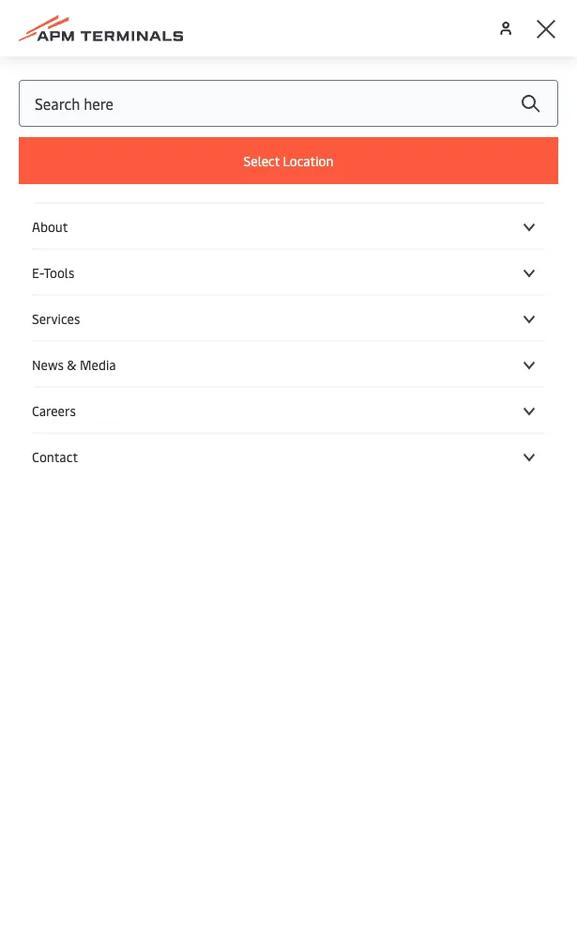 Task type: describe. For each thing, give the bounding box(es) containing it.
Global search search field
[[19, 80, 559, 127]]

about
[[32, 217, 68, 235]]

about button
[[32, 217, 546, 235]]

select
[[244, 152, 280, 170]]

contact button
[[32, 447, 546, 465]]

careers button
[[32, 401, 546, 419]]

contact
[[32, 447, 78, 465]]

media
[[80, 355, 116, 373]]

select location
[[244, 152, 334, 170]]



Task type: vqa. For each thing, say whether or not it's contained in the screenshot.
win-
no



Task type: locate. For each thing, give the bounding box(es) containing it.
careers
[[32, 401, 76, 419]]

e-tools
[[32, 263, 75, 281]]

insights
[[30, 450, 134, 491]]

tools
[[44, 263, 75, 281]]

<
[[35, 399, 41, 417]]

global home link
[[45, 399, 121, 417]]

e-tools button
[[32, 263, 546, 281]]

services button
[[32, 309, 546, 327]]

select location button
[[19, 137, 559, 184]]

global
[[45, 399, 82, 417]]

news & media button
[[32, 355, 546, 373]]

news
[[32, 355, 64, 373]]

news & media
[[32, 355, 116, 373]]

None submit
[[503, 80, 559, 127]]

location
[[283, 152, 334, 170]]

services
[[32, 309, 80, 327]]

e-
[[32, 263, 44, 281]]

< global home
[[35, 399, 121, 417]]

insights image
[[0, 56, 578, 395]]

&
[[67, 355, 77, 373]]

home
[[86, 399, 121, 417]]



